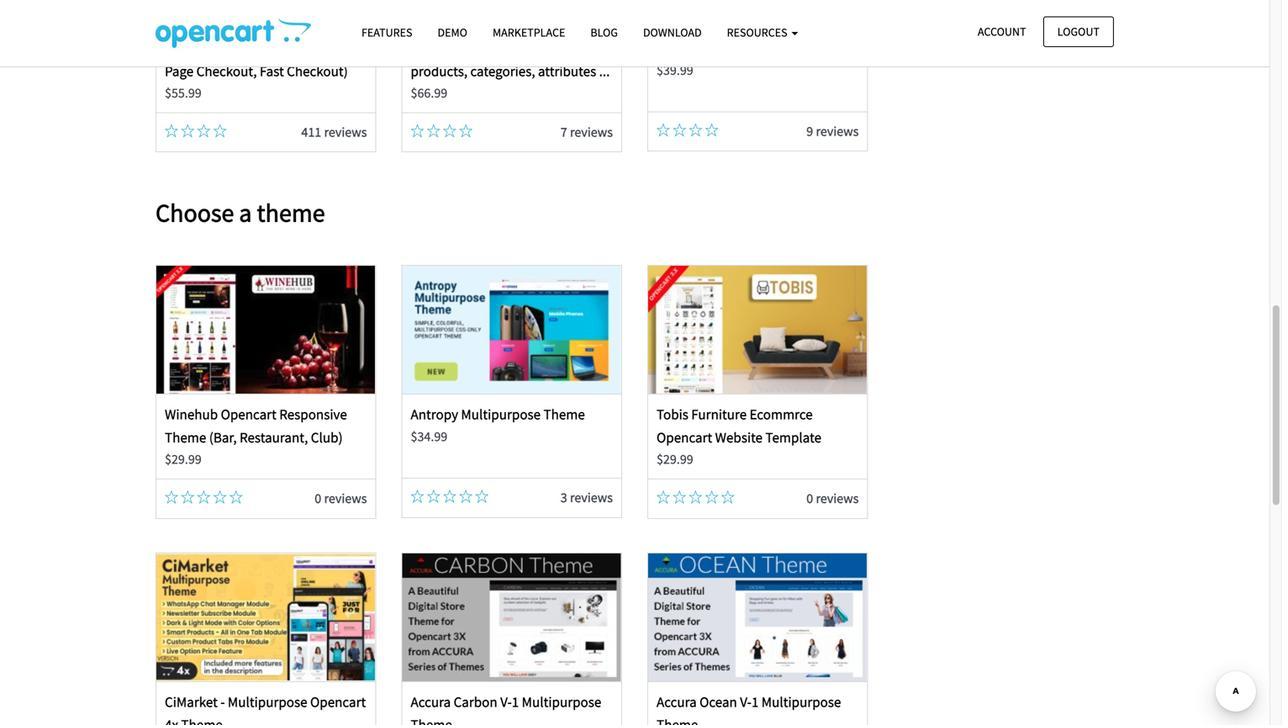 Task type: vqa. For each thing, say whether or not it's contained in the screenshot.


Task type: locate. For each thing, give the bounding box(es) containing it.
tobis furniture ecommrce opencart website template link
[[657, 406, 822, 446]]

tobis furniture ecommrce opencart website template $29.99
[[657, 406, 822, 468]]

opencart
[[221, 406, 277, 423], [657, 429, 713, 446], [310, 693, 366, 711]]

multipurpose inside accura carbon v-1 multipurpose theme
[[522, 693, 602, 711]]

blog link
[[578, 18, 631, 47]]

$29.99 down tobis
[[657, 451, 694, 468]]

0 horizontal spatial v-
[[501, 693, 512, 711]]

quick
[[198, 39, 232, 57]]

antropy multipurpose theme image
[[403, 266, 621, 394]]

0 for restaurant,
[[315, 490, 322, 507]]

winehub opencart responsive theme (bar, restaurant, club) link
[[165, 406, 347, 446]]

2 $29.99 from the left
[[657, 451, 694, 468]]

1 for ocean
[[752, 693, 759, 711]]

0 horizontal spatial 1
[[512, 693, 519, 711]]

1 horizontal spatial accura
[[657, 693, 697, 711]]

choose a theme
[[156, 197, 325, 229]]

0 horizontal spatial accura
[[411, 693, 451, 711]]

reviews down the template
[[816, 490, 859, 507]]

2 0 reviews from the left
[[807, 490, 859, 507]]

v- for ocean
[[740, 693, 752, 711]]

1 inside accura carbon v-1 multipurpose theme
[[512, 693, 519, 711]]

1 right the ocean
[[752, 693, 759, 711]]

1 horizontal spatial opencart
[[310, 693, 366, 711]]

v- right carbon
[[501, 693, 512, 711]]

reviews down club)
[[324, 490, 367, 507]]

411
[[301, 124, 322, 141]]

0 horizontal spatial $29.99
[[165, 451, 202, 468]]

reviews right 3 on the bottom left
[[570, 489, 613, 506]]

7 reviews
[[561, 124, 613, 141]]

0 horizontal spatial opencart
[[221, 406, 277, 423]]

marketplace
[[493, 25, 566, 40]]

1 inside accura ocean v-1 multipurpose theme
[[752, 693, 759, 711]]

accura left carbon
[[411, 693, 451, 711]]

features
[[362, 25, 413, 40]]

winehub
[[165, 406, 218, 423]]

reviews for tobis furniture ecommrce opencart website template
[[816, 490, 859, 507]]

1 horizontal spatial 1
[[752, 693, 759, 711]]

0 reviews
[[315, 490, 367, 507], [807, 490, 859, 507]]

star light o image
[[657, 123, 670, 137], [673, 123, 687, 137], [197, 124, 211, 138], [213, 124, 227, 138], [411, 124, 424, 138], [427, 490, 441, 503], [229, 491, 243, 504], [673, 491, 687, 504], [689, 491, 703, 504]]

2 accura from the left
[[657, 693, 697, 711]]

blog
[[591, 25, 618, 40]]

theme
[[257, 197, 325, 229]]

2 1 from the left
[[752, 693, 759, 711]]

2 0 from the left
[[807, 490, 814, 507]]

theme inside accura carbon v-1 multipurpose theme
[[411, 716, 452, 725]]

4x
[[165, 716, 178, 725]]

opencart for cimarket - multipurpose opencart 4x theme
[[310, 693, 366, 711]]

0 for template
[[807, 490, 814, 507]]

theme inside cimarket - multipurpose opencart 4x theme
[[181, 716, 223, 725]]

account link
[[964, 16, 1041, 47]]

to
[[498, 39, 510, 57]]

multipurpose inside antropy multipurpose theme $34.99
[[461, 406, 541, 423]]

opencart inside tobis furniture ecommrce opencart website template $29.99
[[657, 429, 713, 446]]

0 down the template
[[807, 490, 814, 507]]

multipurpose
[[461, 406, 541, 423], [228, 693, 308, 711], [522, 693, 602, 711], [762, 693, 842, 711]]

1 horizontal spatial 0 reviews
[[807, 490, 859, 507]]

(one
[[323, 39, 352, 57]]

carbon
[[454, 693, 498, 711]]

1 0 from the left
[[315, 490, 322, 507]]

theme for accura carbon v-1 multipurpose theme
[[411, 716, 452, 725]]

$29.99 down winehub
[[165, 451, 202, 468]]

ocean
[[700, 693, 738, 711]]

ajax
[[165, 39, 195, 57]]

opencart - downloads image
[[156, 18, 311, 48]]

1 1 from the left
[[512, 693, 519, 711]]

accura for accura ocean v-1 multipurpose theme
[[657, 693, 697, 711]]

cimarket - multipurpose opencart 4x theme
[[165, 693, 366, 725]]

a
[[239, 197, 252, 229]]

2 vertical spatial opencart
[[310, 693, 366, 711]]

export-import to excel pro: products, categories, attributes ... link
[[411, 39, 610, 80]]

1 0 reviews from the left
[[315, 490, 367, 507]]

0 vertical spatial opencart
[[221, 406, 277, 423]]

reviews right 411
[[324, 124, 367, 141]]

theme for cimarket - multipurpose opencart 4x theme
[[181, 716, 223, 725]]

0 reviews for winehub opencart responsive theme (bar, restaurant, club)
[[315, 490, 367, 507]]

0 reviews down the template
[[807, 490, 859, 507]]

features link
[[349, 18, 425, 47]]

accura
[[411, 693, 451, 711], [657, 693, 697, 711]]

0 horizontal spatial 0
[[315, 490, 322, 507]]

1 right carbon
[[512, 693, 519, 711]]

1 vertical spatial opencart
[[657, 429, 713, 446]]

...
[[599, 62, 610, 80]]

accura left the ocean
[[657, 693, 697, 711]]

0 down club)
[[315, 490, 322, 507]]

v- inside accura carbon v-1 multipurpose theme
[[501, 693, 512, 711]]

tobis
[[657, 406, 689, 423]]

antropy multipurpose theme $34.99
[[411, 406, 585, 445]]

star light o image
[[689, 123, 703, 137], [705, 123, 719, 137], [165, 124, 178, 138], [181, 124, 194, 138], [427, 124, 441, 138], [443, 124, 457, 138], [459, 124, 473, 138], [411, 490, 424, 503], [443, 490, 457, 503], [459, 490, 473, 503], [476, 490, 489, 503], [165, 491, 178, 504], [181, 491, 194, 504], [197, 491, 211, 504], [213, 491, 227, 504], [657, 491, 670, 504], [705, 491, 719, 504], [722, 491, 735, 504]]

reviews for winehub opencart responsive theme (bar, restaurant, club)
[[324, 490, 367, 507]]

1
[[512, 693, 519, 711], [752, 693, 759, 711]]

antropy
[[411, 406, 458, 423]]

1 horizontal spatial v-
[[740, 693, 752, 711]]

winehub opencart responsive theme (bar, restaurant, club) image
[[157, 266, 375, 394]]

template
[[766, 429, 822, 446]]

v- inside accura ocean v-1 multipurpose theme
[[740, 693, 752, 711]]

import
[[454, 39, 495, 57]]

accura inside accura carbon v-1 multipurpose theme
[[411, 693, 451, 711]]

v-
[[501, 693, 512, 711], [740, 693, 752, 711]]

attributes
[[538, 62, 597, 80]]

0 horizontal spatial 0 reviews
[[315, 490, 367, 507]]

0
[[315, 490, 322, 507], [807, 490, 814, 507]]

cimarket - multipurpose opencart 4x theme image
[[157, 553, 375, 681]]

3 reviews
[[561, 489, 613, 506]]

1 horizontal spatial 0
[[807, 490, 814, 507]]

$55.99
[[165, 85, 202, 101]]

checkout,
[[197, 62, 257, 80]]

furniture
[[692, 406, 747, 423]]

1 v- from the left
[[501, 693, 512, 711]]

1 accura from the left
[[411, 693, 451, 711]]

club)
[[311, 429, 343, 446]]

9 reviews
[[807, 123, 859, 140]]

v- right the ocean
[[740, 693, 752, 711]]

logout link
[[1044, 16, 1115, 47]]

1 horizontal spatial $29.99
[[657, 451, 694, 468]]

opencart inside cimarket - multipurpose opencart 4x theme
[[310, 693, 366, 711]]

theme inside accura ocean v-1 multipurpose theme
[[657, 716, 698, 725]]

$29.99
[[165, 451, 202, 468], [657, 451, 694, 468]]

0 reviews down club)
[[315, 490, 367, 507]]

1 $29.99 from the left
[[165, 451, 202, 468]]

$34.99
[[411, 428, 448, 445]]

2 v- from the left
[[740, 693, 752, 711]]

demo
[[438, 25, 468, 40]]

theme
[[544, 406, 585, 423], [165, 429, 206, 446], [181, 716, 223, 725], [411, 716, 452, 725], [657, 716, 698, 725]]

accura inside accura ocean v-1 multipurpose theme
[[657, 693, 697, 711]]

reviews
[[816, 123, 859, 140], [324, 124, 367, 141], [570, 124, 613, 141], [570, 489, 613, 506], [324, 490, 367, 507], [816, 490, 859, 507]]

2 horizontal spatial opencart
[[657, 429, 713, 446]]

ajax quick checkout pro (one page checkout, fast checkout) $55.99
[[165, 39, 352, 101]]



Task type: describe. For each thing, give the bounding box(es) containing it.
download
[[643, 25, 702, 40]]

export-
[[411, 39, 454, 57]]

theme for accura ocean v-1 multipurpose theme
[[657, 716, 698, 725]]

$29.99 inside tobis furniture ecommrce opencart website template $29.99
[[657, 451, 694, 468]]

reviews for antropy multipurpose theme
[[570, 489, 613, 506]]

export-import to excel pro: products, categories, attributes ... $66.99
[[411, 39, 610, 101]]

categories,
[[471, 62, 535, 80]]

reviews for ajax quick checkout pro (one page checkout, fast checkout)
[[324, 124, 367, 141]]

pro:
[[546, 39, 575, 57]]

9
[[807, 123, 814, 140]]

3
[[561, 489, 568, 506]]

0 reviews for tobis furniture ecommrce opencart website template
[[807, 490, 859, 507]]

theme inside antropy multipurpose theme $34.99
[[544, 406, 585, 423]]

accura carbon v-1 multipurpose theme link
[[411, 693, 602, 725]]

logout
[[1058, 24, 1100, 39]]

choose
[[156, 197, 234, 229]]

products,
[[411, 62, 468, 80]]

accura for accura carbon v-1 multipurpose theme
[[411, 693, 451, 711]]

excel
[[513, 39, 543, 57]]

accura ocean v-1 multipurpose theme link
[[657, 693, 842, 725]]

restaurant,
[[240, 429, 308, 446]]

tobis furniture ecommrce opencart website template image
[[649, 266, 867, 394]]

reviews right 9
[[816, 123, 859, 140]]

ecommrce
[[750, 406, 813, 423]]

1 for carbon
[[512, 693, 519, 711]]

winehub opencart responsive theme (bar, restaurant, club) $29.99
[[165, 406, 347, 468]]

cimarket - multipurpose opencart 4x theme link
[[165, 693, 366, 725]]

demo link
[[425, 18, 480, 47]]

checkout)
[[287, 62, 348, 80]]

ajax quick checkout pro (one page checkout, fast checkout) image
[[157, 0, 375, 27]]

marketplace link
[[480, 18, 578, 47]]

website
[[716, 429, 763, 446]]

accura ocean v-1 multipurpose theme
[[657, 693, 842, 725]]

ajax quick checkout pro (one page checkout, fast checkout) link
[[165, 39, 352, 80]]

resources
[[727, 25, 790, 40]]

$39.99
[[657, 62, 694, 79]]

multipurpose inside accura ocean v-1 multipurpose theme
[[762, 693, 842, 711]]

411 reviews
[[301, 124, 367, 141]]

multipurpose inside cimarket - multipurpose opencart 4x theme
[[228, 693, 308, 711]]

(bar,
[[209, 429, 237, 446]]

download link
[[631, 18, 715, 47]]

resources link
[[715, 18, 811, 47]]

accura ocean v-1 multipurpose theme image
[[649, 553, 867, 681]]

opencart for tobis furniture ecommrce opencart website template $29.99
[[657, 429, 713, 446]]

-
[[221, 693, 225, 711]]

v- for carbon
[[501, 693, 512, 711]]

opencart inside winehub opencart responsive theme (bar, restaurant, club) $29.99
[[221, 406, 277, 423]]

7
[[561, 124, 568, 141]]

pro
[[294, 39, 320, 57]]

account
[[978, 24, 1027, 39]]

antropy multipurpose theme link
[[411, 406, 585, 423]]

$66.99
[[411, 85, 448, 101]]

cimarket
[[165, 693, 218, 711]]

checkout
[[235, 39, 292, 57]]

theme inside winehub opencart responsive theme (bar, restaurant, club) $29.99
[[165, 429, 206, 446]]

reviews right 7
[[570, 124, 613, 141]]

$29.99 inside winehub opencart responsive theme (bar, restaurant, club) $29.99
[[165, 451, 202, 468]]

accura carbon v-1 multipurpose theme image
[[403, 553, 621, 681]]

accura carbon v-1 multipurpose theme
[[411, 693, 602, 725]]

responsive
[[279, 406, 347, 423]]

fast
[[260, 62, 284, 80]]

page
[[165, 62, 194, 80]]



